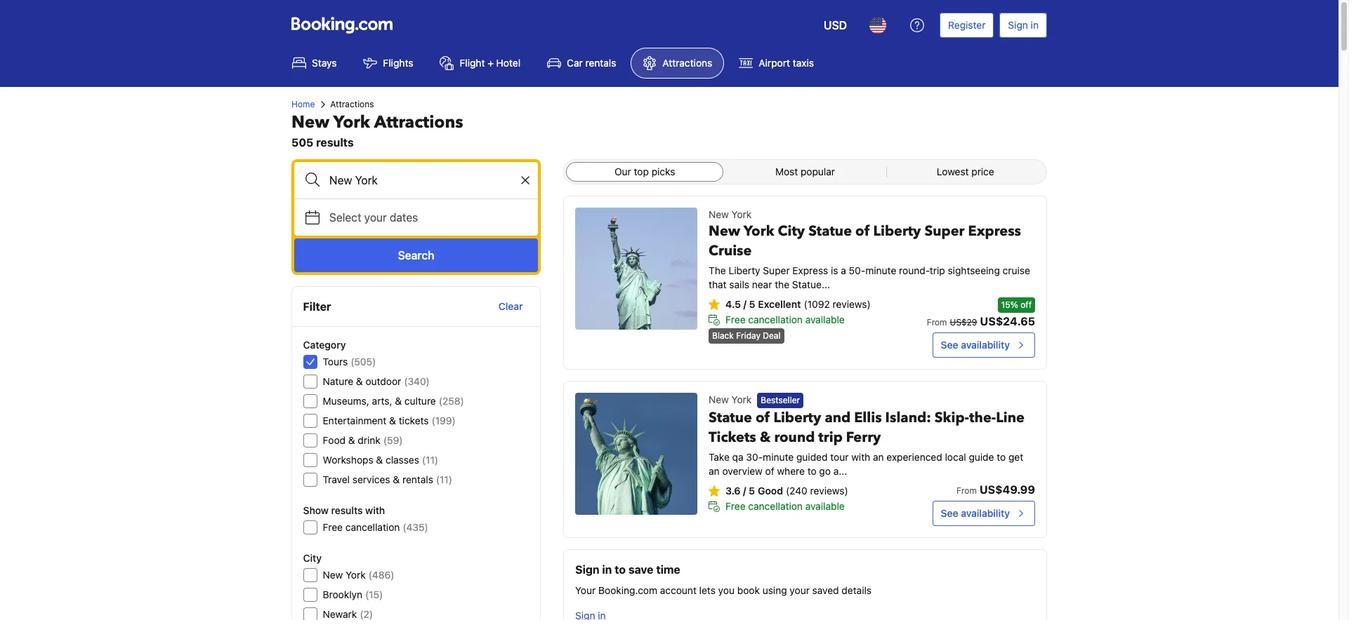 Task type: locate. For each thing, give the bounding box(es) containing it.
trip down and
[[818, 429, 843, 448]]

0 horizontal spatial an
[[709, 466, 720, 478]]

free for round
[[726, 501, 746, 513]]

& up (59)
[[390, 415, 396, 427]]

0 vertical spatial from
[[927, 317, 947, 328]]

see availability for statue of liberty and ellis island: skip-the-line tickets & round trip ferry
[[941, 508, 1010, 520]]

liberty up round
[[773, 409, 821, 428]]

good
[[758, 486, 783, 497]]

city inside 'new york new york city statue of liberty super express cruise the liberty super express is a 50-minute round-trip sightseeing cruise that sails near the statue...'
[[778, 222, 805, 241]]

1 vertical spatial cancellation
[[748, 501, 803, 513]]

off
[[1021, 300, 1032, 310]]

near
[[752, 279, 772, 291]]

city up the
[[778, 222, 805, 241]]

from
[[927, 317, 947, 328], [957, 486, 977, 497]]

filter
[[303, 301, 332, 313]]

1 horizontal spatial trip
[[930, 265, 945, 277]]

new for attractions
[[291, 111, 329, 134]]

availability down from us$49.99
[[961, 508, 1010, 520]]

deal
[[763, 331, 781, 341]]

1 vertical spatial see availability
[[941, 508, 1010, 520]]

food & drink (59)
[[323, 435, 403, 447]]

0 vertical spatial reviews)
[[833, 298, 871, 310]]

nature
[[323, 376, 354, 388]]

2 vertical spatial liberty
[[773, 409, 821, 428]]

0 vertical spatial trip
[[930, 265, 945, 277]]

guided
[[796, 452, 828, 464]]

trip inside statue of liberty and ellis island: skip-the-line tickets & round trip ferry take qa 30-minute guided tour with an experienced local guide to get an overview of where to go a...
[[818, 429, 843, 448]]

and
[[825, 409, 851, 428]]

1 see from the top
[[941, 339, 958, 351]]

an
[[873, 452, 884, 464], [709, 466, 720, 478]]

(258)
[[439, 395, 464, 407]]

from down the local
[[957, 486, 977, 497]]

city
[[778, 222, 805, 241], [303, 553, 322, 565]]

1 vertical spatial /
[[743, 486, 746, 497]]

1 horizontal spatial to
[[807, 466, 817, 478]]

1 vertical spatial free
[[726, 501, 746, 513]]

free cancellation available down excellent
[[726, 314, 845, 326]]

5 left good
[[749, 486, 755, 497]]

cancellation
[[748, 314, 803, 326], [748, 501, 803, 513], [346, 522, 400, 534]]

attractions
[[663, 57, 712, 69], [330, 99, 374, 110], [374, 111, 463, 134]]

& inside statue of liberty and ellis island: skip-the-line tickets & round trip ferry take qa 30-minute guided tour with an experienced local guide to get an overview of where to go a...
[[760, 429, 771, 448]]

in for sign in
[[1031, 19, 1039, 31]]

your booking.com account lets you book using your saved details
[[575, 585, 872, 597]]

guide
[[969, 452, 994, 464]]

0 vertical spatial see
[[941, 339, 958, 351]]

/ right 3.6
[[743, 486, 746, 497]]

1 see availability from the top
[[941, 339, 1010, 351]]

1 horizontal spatial your
[[790, 585, 810, 597]]

new inside new york attractions 505 results
[[291, 111, 329, 134]]

2 see from the top
[[941, 508, 958, 520]]

go
[[819, 466, 831, 478]]

sign in link
[[1000, 13, 1047, 38]]

to left get
[[997, 452, 1006, 464]]

1 vertical spatial from
[[957, 486, 977, 497]]

0 vertical spatial liberty
[[873, 222, 921, 241]]

save
[[628, 564, 653, 577]]

availability
[[961, 339, 1010, 351], [961, 508, 1010, 520]]

reviews) down 50-
[[833, 298, 871, 310]]

30-
[[746, 452, 763, 464]]

0 vertical spatial to
[[997, 452, 1006, 464]]

results
[[316, 136, 354, 149], [331, 505, 363, 517]]

2 / from the top
[[743, 486, 746, 497]]

1 / from the top
[[743, 298, 746, 310]]

5 right 4.5
[[749, 298, 755, 310]]

reviews)
[[833, 298, 871, 310], [810, 486, 848, 497]]

1 horizontal spatial city
[[778, 222, 805, 241]]

your
[[364, 211, 387, 224], [790, 585, 810, 597]]

free down 4.5
[[726, 314, 746, 326]]

2 vertical spatial free
[[323, 522, 343, 534]]

york for (486)
[[346, 570, 366, 582]]

free
[[726, 314, 746, 326], [726, 501, 746, 513], [323, 522, 343, 534]]

2 availability from the top
[[961, 508, 1010, 520]]

flight + hotel link
[[428, 48, 532, 79]]

minute inside 'new york new york city statue of liberty super express cruise the liberty super express is a 50-minute round-trip sightseeing cruise that sails near the statue...'
[[865, 265, 896, 277]]

your right 'using'
[[790, 585, 810, 597]]

0 vertical spatial attractions
[[663, 57, 712, 69]]

travel services & rentals (11)
[[323, 474, 453, 486]]

1 vertical spatial sign
[[575, 564, 599, 577]]

york for attractions
[[333, 111, 370, 134]]

our top picks
[[614, 166, 675, 178]]

minute inside statue of liberty and ellis island: skip-the-line tickets & round trip ferry take qa 30-minute guided tour with an experienced local guide to get an overview of where to go a...
[[763, 452, 794, 464]]

rentals
[[585, 57, 616, 69], [403, 474, 434, 486]]

1 vertical spatial with
[[366, 505, 385, 517]]

1 vertical spatial 5
[[749, 486, 755, 497]]

express
[[968, 222, 1021, 241], [792, 265, 828, 277]]

1 vertical spatial city
[[303, 553, 322, 565]]

1 vertical spatial available
[[805, 501, 845, 513]]

express up statue...
[[792, 265, 828, 277]]

0 horizontal spatial liberty
[[729, 265, 760, 277]]

0 vertical spatial your
[[364, 211, 387, 224]]

1 vertical spatial results
[[331, 505, 363, 517]]

0 vertical spatial (11)
[[422, 454, 439, 466]]

york inside new york attractions 505 results
[[333, 111, 370, 134]]

in up booking.com
[[602, 564, 612, 577]]

new for (486)
[[323, 570, 343, 582]]

available
[[805, 314, 845, 326], [805, 501, 845, 513]]

0 vertical spatial sign
[[1008, 19, 1028, 31]]

(11) down the (199)
[[436, 474, 453, 486]]

the
[[709, 265, 726, 277]]

2 vertical spatial to
[[615, 564, 626, 577]]

in right register
[[1031, 19, 1039, 31]]

that
[[709, 279, 727, 291]]

available down (240
[[805, 501, 845, 513]]

2 free cancellation available from the top
[[726, 501, 845, 513]]

your
[[575, 585, 596, 597]]

Where are you going? search field
[[294, 162, 538, 199]]

statue inside statue of liberty and ellis island: skip-the-line tickets & round trip ferry take qa 30-minute guided tour with an experienced local guide to get an overview of where to go a...
[[709, 409, 752, 428]]

/
[[743, 298, 746, 310], [743, 486, 746, 497]]

of
[[855, 222, 870, 241], [756, 409, 770, 428], [765, 466, 774, 478]]

(340)
[[404, 376, 430, 388]]

4.5 / 5 excellent (1092 reviews)
[[726, 298, 871, 310]]

to left save
[[615, 564, 626, 577]]

liberty
[[873, 222, 921, 241], [729, 265, 760, 277], [773, 409, 821, 428]]

see for liberty
[[941, 339, 958, 351]]

with up 'free cancellation (435)' at the bottom
[[366, 505, 385, 517]]

see availability for new york city statue of liberty super express cruise
[[941, 339, 1010, 351]]

1 available from the top
[[805, 314, 845, 326]]

/ for round
[[743, 486, 746, 497]]

taxis
[[793, 57, 814, 69]]

2 horizontal spatial liberty
[[873, 222, 921, 241]]

stays
[[312, 57, 337, 69]]

0 vertical spatial in
[[1031, 19, 1039, 31]]

museums,
[[323, 395, 370, 407]]

a...
[[833, 466, 847, 478]]

express up "sightseeing"
[[968, 222, 1021, 241]]

car
[[567, 57, 583, 69]]

reviews) down go in the bottom right of the page
[[810, 486, 848, 497]]

0 vertical spatial minute
[[865, 265, 896, 277]]

flights link
[[351, 48, 425, 79]]

of up 50-
[[855, 222, 870, 241]]

1 free cancellation available from the top
[[726, 314, 845, 326]]

0 horizontal spatial statue
[[709, 409, 752, 428]]

super up "sightseeing"
[[925, 222, 965, 241]]

see
[[941, 339, 958, 351], [941, 508, 958, 520]]

0 vertical spatial results
[[316, 136, 354, 149]]

lowest
[[937, 166, 969, 178]]

sails
[[729, 279, 749, 291]]

0 vertical spatial city
[[778, 222, 805, 241]]

tours (505)
[[323, 356, 376, 368]]

island:
[[885, 409, 931, 428]]

museums, arts, & culture (258)
[[323, 395, 464, 407]]

0 vertical spatial rentals
[[585, 57, 616, 69]]

free for the
[[726, 314, 746, 326]]

from left the us$29 at the right bottom
[[927, 317, 947, 328]]

1 horizontal spatial statue
[[808, 222, 852, 241]]

results right 505
[[316, 136, 354, 149]]

1 availability from the top
[[961, 339, 1010, 351]]

/ right 4.5
[[743, 298, 746, 310]]

0 vertical spatial express
[[968, 222, 1021, 241]]

1 vertical spatial see
[[941, 508, 958, 520]]

overview
[[722, 466, 763, 478]]

5
[[749, 298, 755, 310], [749, 486, 755, 497]]

1 vertical spatial an
[[709, 466, 720, 478]]

0 horizontal spatial trip
[[818, 429, 843, 448]]

1 horizontal spatial minute
[[865, 265, 896, 277]]

0 vertical spatial super
[[925, 222, 965, 241]]

2 available from the top
[[805, 501, 845, 513]]

1 horizontal spatial super
[[925, 222, 965, 241]]

1 horizontal spatial liberty
[[773, 409, 821, 428]]

free cancellation (435)
[[323, 522, 429, 534]]

1 vertical spatial rentals
[[403, 474, 434, 486]]

york
[[333, 111, 370, 134], [732, 209, 752, 221], [744, 222, 774, 241], [732, 394, 752, 406], [346, 570, 366, 582]]

50-
[[849, 265, 865, 277]]

1 horizontal spatial express
[[968, 222, 1021, 241]]

0 vertical spatial cancellation
[[748, 314, 803, 326]]

statue up is at right
[[808, 222, 852, 241]]

0 horizontal spatial minute
[[763, 452, 794, 464]]

of up good
[[765, 466, 774, 478]]

minute left "round-"
[[865, 265, 896, 277]]

airport taxis link
[[727, 48, 826, 79]]

1 vertical spatial of
[[756, 409, 770, 428]]

0 vertical spatial statue
[[808, 222, 852, 241]]

0 horizontal spatial in
[[602, 564, 612, 577]]

1 horizontal spatial with
[[851, 452, 870, 464]]

cancellation down good
[[748, 501, 803, 513]]

your left dates
[[364, 211, 387, 224]]

1 5 from the top
[[749, 298, 755, 310]]

see for the-
[[941, 508, 958, 520]]

cancellation down excellent
[[748, 314, 803, 326]]

of down bestseller
[[756, 409, 770, 428]]

top
[[634, 166, 649, 178]]

0 vertical spatial an
[[873, 452, 884, 464]]

0 horizontal spatial with
[[366, 505, 385, 517]]

city down show
[[303, 553, 322, 565]]

1 vertical spatial your
[[790, 585, 810, 597]]

results right show
[[331, 505, 363, 517]]

0 horizontal spatial express
[[792, 265, 828, 277]]

2 horizontal spatial to
[[997, 452, 1006, 464]]

see down the us$29 at the right bottom
[[941, 339, 958, 351]]

cancellation down show results with
[[346, 522, 400, 534]]

& right arts,
[[395, 395, 402, 407]]

2 see availability from the top
[[941, 508, 1010, 520]]

free cancellation available for trip
[[726, 501, 845, 513]]

liberty up sails
[[729, 265, 760, 277]]

select your dates
[[329, 211, 418, 224]]

booking.com
[[598, 585, 657, 597]]

1 vertical spatial statue
[[709, 409, 752, 428]]

an down ferry
[[873, 452, 884, 464]]

available down the (1092
[[805, 314, 845, 326]]

trip left "sightseeing"
[[930, 265, 945, 277]]

0 vertical spatial 5
[[749, 298, 755, 310]]

show results with
[[303, 505, 385, 517]]

availability for new york city statue of liberty super express cruise
[[961, 339, 1010, 351]]

0 vertical spatial see availability
[[941, 339, 1010, 351]]

0 vertical spatial of
[[855, 222, 870, 241]]

minute
[[865, 265, 896, 277], [763, 452, 794, 464]]

brooklyn
[[323, 589, 363, 601]]

register
[[948, 19, 986, 31]]

sign up your
[[575, 564, 599, 577]]

booking.com image
[[291, 17, 393, 34]]

rentals right the car
[[585, 57, 616, 69]]

us$49.99
[[980, 484, 1035, 497]]

from inside "15% off from us$29 us$24.65"
[[927, 317, 947, 328]]

1 vertical spatial reviews)
[[810, 486, 848, 497]]

1 vertical spatial in
[[602, 564, 612, 577]]

minute up the where
[[763, 452, 794, 464]]

liberty up "round-"
[[873, 222, 921, 241]]

free down 3.6
[[726, 501, 746, 513]]

0 horizontal spatial sign
[[575, 564, 599, 577]]

(11) right classes
[[422, 454, 439, 466]]

clear button
[[493, 294, 529, 320]]

& up the 30-
[[760, 429, 771, 448]]

0 vertical spatial free
[[726, 314, 746, 326]]

0 vertical spatial availability
[[961, 339, 1010, 351]]

outdoor
[[366, 376, 402, 388]]

attractions inside 'attractions' link
[[663, 57, 712, 69]]

stays link
[[280, 48, 349, 79]]

0 vertical spatial with
[[851, 452, 870, 464]]

0 vertical spatial free cancellation available
[[726, 314, 845, 326]]

0 horizontal spatial from
[[927, 317, 947, 328]]

&
[[356, 376, 363, 388], [395, 395, 402, 407], [390, 415, 396, 427], [760, 429, 771, 448], [349, 435, 355, 447], [376, 454, 383, 466], [393, 474, 400, 486]]

super up the
[[763, 265, 790, 277]]

trip
[[930, 265, 945, 277], [818, 429, 843, 448]]

free cancellation available for liberty
[[726, 314, 845, 326]]

an down the take
[[709, 466, 720, 478]]

2 5 from the top
[[749, 486, 755, 497]]

attractions inside new york attractions 505 results
[[374, 111, 463, 134]]

1 horizontal spatial in
[[1031, 19, 1039, 31]]

reviews) for super
[[833, 298, 871, 310]]

availability down the us$29 at the right bottom
[[961, 339, 1010, 351]]

see availability down from us$49.99
[[941, 508, 1010, 520]]

1 vertical spatial minute
[[763, 452, 794, 464]]

drink
[[358, 435, 381, 447]]

1 horizontal spatial an
[[873, 452, 884, 464]]

1 vertical spatial super
[[763, 265, 790, 277]]

1 vertical spatial liberty
[[729, 265, 760, 277]]

1 vertical spatial to
[[807, 466, 817, 478]]

cancellation for trip
[[748, 501, 803, 513]]

see down from us$49.99
[[941, 508, 958, 520]]

to left go in the bottom right of the page
[[807, 466, 817, 478]]

2 vertical spatial attractions
[[374, 111, 463, 134]]

rentals down classes
[[403, 474, 434, 486]]

free cancellation available
[[726, 314, 845, 326], [726, 501, 845, 513]]

0 vertical spatial available
[[805, 314, 845, 326]]

us$29
[[950, 317, 977, 328]]

1 horizontal spatial from
[[957, 486, 977, 497]]

with down ferry
[[851, 452, 870, 464]]

new
[[291, 111, 329, 134], [709, 209, 729, 221], [709, 222, 740, 241], [709, 394, 729, 406], [323, 570, 343, 582]]

tours
[[323, 356, 348, 368]]

1 vertical spatial free cancellation available
[[726, 501, 845, 513]]

free cancellation available down 3.6 / 5 good (240 reviews)
[[726, 501, 845, 513]]

1 vertical spatial attractions
[[330, 99, 374, 110]]

see availability down the us$29 at the right bottom
[[941, 339, 1010, 351]]

0 vertical spatial /
[[743, 298, 746, 310]]

1 vertical spatial trip
[[818, 429, 843, 448]]

1 horizontal spatial sign
[[1008, 19, 1028, 31]]

statue down new york
[[709, 409, 752, 428]]

free down show results with
[[323, 522, 343, 534]]

1 vertical spatial availability
[[961, 508, 1010, 520]]

sign right register
[[1008, 19, 1028, 31]]



Task type: describe. For each thing, give the bounding box(es) containing it.
cancellation for liberty
[[748, 314, 803, 326]]

(59)
[[384, 435, 403, 447]]

clear
[[499, 301, 523, 313]]

usd button
[[815, 8, 855, 42]]

1 vertical spatial express
[[792, 265, 828, 277]]

& left drink
[[349, 435, 355, 447]]

search
[[398, 249, 434, 262]]

arts,
[[372, 395, 393, 407]]

register link
[[940, 13, 994, 38]]

1 horizontal spatial rentals
[[585, 57, 616, 69]]

workshops & classes (11)
[[323, 454, 439, 466]]

4.5
[[726, 298, 741, 310]]

home link
[[291, 98, 315, 111]]

liberty inside statue of liberty and ellis island: skip-the-line tickets & round trip ferry take qa 30-minute guided tour with an experienced local guide to get an overview of where to go a...
[[773, 409, 821, 428]]

using
[[762, 585, 787, 597]]

5 for the
[[749, 298, 755, 310]]

experienced
[[887, 452, 942, 464]]

popular
[[801, 166, 835, 178]]

of inside 'new york new york city statue of liberty super express cruise the liberty super express is a 50-minute round-trip sightseeing cruise that sails near the statue...'
[[855, 222, 870, 241]]

flights
[[383, 57, 413, 69]]

book
[[737, 585, 760, 597]]

search button
[[294, 239, 538, 272]]

0 horizontal spatial to
[[615, 564, 626, 577]]

entertainment & tickets (199)
[[323, 415, 456, 427]]

0 horizontal spatial your
[[364, 211, 387, 224]]

culture
[[405, 395, 436, 407]]

select
[[329, 211, 361, 224]]

15%
[[1001, 300, 1018, 310]]

3.6 / 5 good (240 reviews)
[[726, 486, 848, 497]]

505
[[291, 136, 313, 149]]

15% off from us$29 us$24.65
[[927, 300, 1035, 328]]

most
[[775, 166, 798, 178]]

flight + hotel
[[460, 57, 520, 69]]

(486)
[[369, 570, 395, 582]]

trip inside 'new york new york city statue of liberty super express cruise the liberty super express is a 50-minute round-trip sightseeing cruise that sails near the statue...'
[[930, 265, 945, 277]]

saved
[[812, 585, 839, 597]]

category
[[303, 339, 346, 351]]

sign for sign in to save time
[[575, 564, 599, 577]]

available for ferry
[[805, 501, 845, 513]]

tickets
[[709, 429, 756, 448]]

where
[[777, 466, 805, 478]]

new for new
[[709, 209, 729, 221]]

availability for statue of liberty and ellis island: skip-the-line tickets & round trip ferry
[[961, 508, 1010, 520]]

from inside from us$49.99
[[957, 486, 977, 497]]

dates
[[390, 211, 418, 224]]

ferry
[[846, 429, 881, 448]]

sign in to save time
[[575, 564, 680, 577]]

qa
[[732, 452, 743, 464]]

2 vertical spatial of
[[765, 466, 774, 478]]

5 for round
[[749, 486, 755, 497]]

a
[[841, 265, 846, 277]]

3.6
[[726, 486, 741, 497]]

take
[[709, 452, 730, 464]]

price
[[971, 166, 994, 178]]

skip-
[[935, 409, 969, 428]]

new york
[[709, 394, 752, 406]]

round
[[774, 429, 815, 448]]

cruise
[[1003, 265, 1030, 277]]

& up travel services & rentals (11)
[[376, 454, 383, 466]]

(505)
[[351, 356, 376, 368]]

with inside statue of liberty and ellis island: skip-the-line tickets & round trip ferry take qa 30-minute guided tour with an experienced local guide to get an overview of where to go a...
[[851, 452, 870, 464]]

0 horizontal spatial super
[[763, 265, 790, 277]]

new york new york city statue of liberty super express cruise the liberty super express is a 50-minute round-trip sightseeing cruise that sails near the statue...
[[709, 209, 1030, 291]]

home
[[291, 99, 315, 110]]

most popular
[[775, 166, 835, 178]]

picks
[[652, 166, 675, 178]]

statue...
[[792, 279, 830, 291]]

& down (505)
[[356, 376, 363, 388]]

0 horizontal spatial rentals
[[403, 474, 434, 486]]

statue inside 'new york new york city statue of liberty super express cruise the liberty super express is a 50-minute round-trip sightseeing cruise that sails near the statue...'
[[808, 222, 852, 241]]

statue of liberty and ellis island: skip-the-line tickets & round trip ferry image
[[575, 393, 697, 515]]

bestseller
[[761, 396, 800, 406]]

0 horizontal spatial city
[[303, 553, 322, 565]]

lets
[[699, 585, 716, 597]]

you
[[718, 585, 735, 597]]

new york (486)
[[323, 570, 395, 582]]

entertainment
[[323, 415, 387, 427]]

york for new
[[732, 209, 752, 221]]

line
[[996, 409, 1025, 428]]

+
[[488, 57, 494, 69]]

services
[[353, 474, 391, 486]]

sightseeing
[[948, 265, 1000, 277]]

& down classes
[[393, 474, 400, 486]]

results inside new york attractions 505 results
[[316, 136, 354, 149]]

us$24.65
[[980, 315, 1035, 328]]

workshops
[[323, 454, 374, 466]]

time
[[656, 564, 680, 577]]

travel
[[323, 474, 350, 486]]

round-
[[899, 265, 930, 277]]

attractions link
[[631, 48, 724, 79]]

available for super
[[805, 314, 845, 326]]

new york city statue of liberty super express cruise image
[[575, 208, 697, 330]]

(240
[[786, 486, 808, 497]]

classes
[[386, 454, 420, 466]]

our
[[614, 166, 631, 178]]

tour
[[830, 452, 849, 464]]

sign for sign in
[[1008, 19, 1028, 31]]

show
[[303, 505, 329, 517]]

(1092
[[804, 298, 830, 310]]

/ for the
[[743, 298, 746, 310]]

excellent
[[758, 298, 801, 310]]

2 vertical spatial cancellation
[[346, 522, 400, 534]]

new york attractions 505 results
[[291, 111, 463, 149]]

1 vertical spatial (11)
[[436, 474, 453, 486]]

in for sign in to save time
[[602, 564, 612, 577]]

usd
[[824, 19, 847, 32]]

account
[[660, 585, 697, 597]]

reviews) for ferry
[[810, 486, 848, 497]]

local
[[945, 452, 966, 464]]

lowest price
[[937, 166, 994, 178]]



Task type: vqa. For each thing, say whether or not it's contained in the screenshot.


